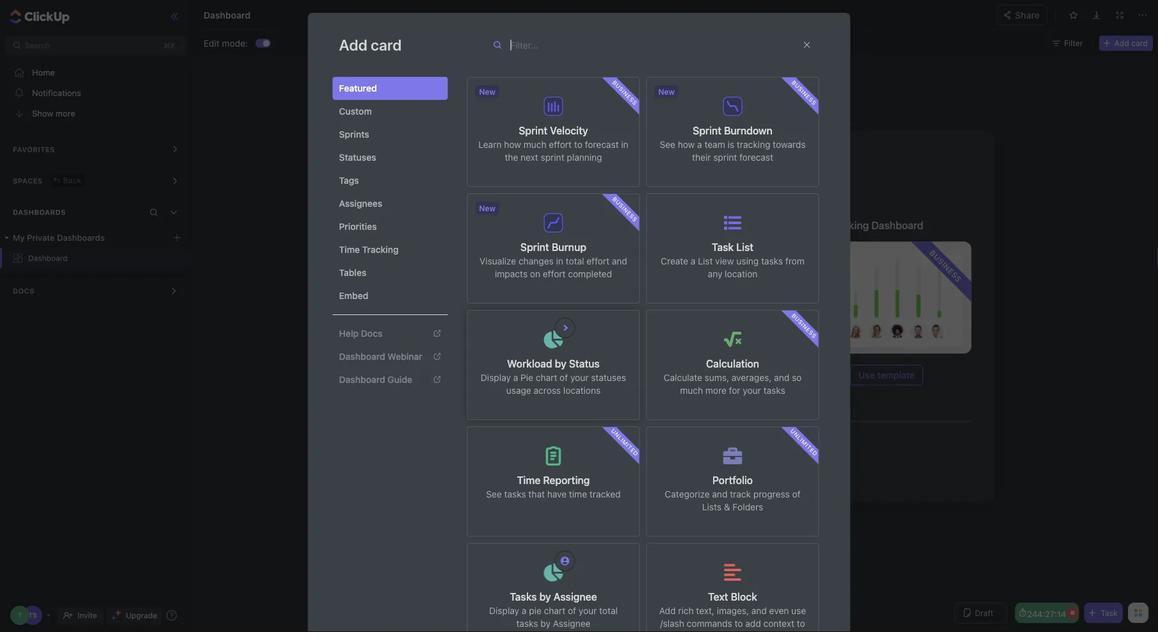 Task type: vqa. For each thing, say whether or not it's contained in the screenshot.
'more'
yes



Task type: describe. For each thing, give the bounding box(es) containing it.
burnup
[[552, 241, 587, 253]]

forecast inside sprint burndown see how a team is tracking towards their sprint forecast
[[740, 152, 774, 163]]

use template for simple dashboard
[[434, 370, 491, 380]]

⌘k
[[164, 41, 176, 50]]

Filter... text field
[[511, 35, 706, 54]]

clickup logo image
[[1099, 5, 1156, 17]]

time tracking
[[339, 244, 399, 255]]

progress
[[754, 489, 790, 500]]

tasks
[[510, 591, 537, 603]]

to left fit
[[668, 185, 676, 196]]

in inside sprint burnup visualize changes in total effort and impacts on effort completed
[[556, 256, 564, 267]]

time reporting see tasks that have time tracked
[[486, 474, 621, 500]]

images,
[[717, 606, 750, 616]]

text,
[[697, 606, 715, 616]]

am
[[1079, 6, 1090, 16]]

get
[[378, 185, 392, 196]]

time inside "time reporting see tasks that have time tracked"
[[517, 474, 541, 487]]

tracking for time tracking
[[362, 244, 399, 255]]

and inside calculation calculate sums, averages, and so much more for your tasks
[[775, 373, 790, 383]]

categorize
[[665, 489, 710, 500]]

create custom dashboard
[[624, 457, 748, 469]]

dashboards
[[57, 233, 105, 242]]

even
[[770, 606, 790, 616]]

on
[[530, 269, 541, 279]]

calculation
[[707, 358, 760, 370]]

across
[[534, 385, 561, 396]]

at
[[1046, 6, 1053, 16]]

add
[[746, 619, 762, 629]]

display for tasks by assignee
[[489, 606, 520, 616]]

use template button for simple dashboard
[[426, 365, 499, 385]]

track
[[730, 489, 751, 500]]

much inside sprint velocity learn how much effort to forecast in the next sprint planning
[[524, 139, 547, 150]]

reporting inside "time reporting see tasks that have time tracked"
[[543, 474, 590, 487]]

fit
[[678, 185, 687, 196]]

pie
[[521, 373, 534, 383]]

featured
[[339, 83, 377, 94]]

simple
[[378, 220, 410, 232]]

dashboard guide
[[339, 374, 413, 385]]

dashboard inside sidebar navigation
[[28, 254, 68, 263]]

1 vertical spatial assignee
[[553, 619, 591, 629]]

sprints
[[339, 129, 369, 140]]

0 horizontal spatial add
[[339, 36, 368, 54]]

view
[[716, 256, 734, 267]]

a inside sprint burndown see how a team is tracking towards their sprint forecast
[[698, 139, 703, 150]]

card inside button
[[1132, 39, 1149, 48]]

started
[[395, 185, 424, 196]]

for
[[729, 385, 741, 396]]

changes
[[519, 256, 554, 267]]

1 vertical spatial list
[[698, 256, 713, 267]]

your inside tasks by assignee display a pie chart of your total tasks by assignee
[[579, 606, 597, 616]]

create for a
[[378, 156, 426, 174]]

your right fit
[[689, 185, 707, 196]]

much inside calculation calculate sums, averages, and so much more for your tasks
[[681, 385, 703, 396]]

chart for tasks
[[544, 606, 566, 616]]

priorities
[[339, 221, 377, 232]]

block
[[731, 591, 758, 603]]

calculate
[[664, 373, 703, 383]]

create for custom
[[624, 457, 655, 469]]

commands
[[687, 619, 733, 629]]

and inside the portfolio categorize and track progress of lists & folders
[[713, 489, 728, 500]]

back link
[[50, 174, 84, 187]]

guide
[[388, 374, 413, 385]]

0 horizontal spatial card
[[371, 36, 402, 54]]

averages,
[[732, 373, 772, 383]]

use template for time tracking dashboard
[[859, 370, 915, 380]]

sprint burnup visualize changes in total effort and impacts on effort completed
[[480, 241, 628, 279]]

is
[[728, 139, 735, 150]]

use for reporting
[[647, 370, 663, 380]]

nov 13, 2023 at 10:10 am
[[992, 6, 1090, 16]]

13,
[[1010, 6, 1021, 16]]

a inside task list create a list view using tasks from any location
[[691, 256, 696, 267]]

invite
[[78, 611, 97, 620]]

completed
[[568, 269, 612, 279]]

dashboard link
[[0, 248, 191, 268]]

tracking for time tracking dashboard
[[828, 220, 869, 232]]

to down images,
[[735, 619, 743, 629]]

dashboard guide link
[[333, 368, 448, 391]]

so
[[792, 373, 802, 383]]

home link
[[0, 62, 191, 83]]

see for sprint burndown
[[660, 139, 676, 150]]

template for reporting dashboard
[[666, 370, 703, 380]]

create a dashboard
[[378, 156, 520, 174]]

use template button for time tracking dashboard
[[851, 365, 924, 385]]

text
[[709, 591, 729, 603]]

team
[[705, 139, 726, 150]]

0 horizontal spatial add card
[[339, 36, 402, 54]]

have
[[548, 489, 567, 500]]

time for time tracking
[[339, 244, 360, 255]]

back
[[63, 176, 82, 185]]

docs inside sidebar navigation
[[13, 287, 34, 295]]

from
[[786, 256, 805, 267]]

0 horizontal spatial custom
[[587, 185, 618, 196]]

any
[[708, 269, 723, 279]]

usage
[[507, 385, 532, 396]]

time tracking dashboard
[[802, 220, 924, 232]]

context
[[764, 619, 795, 629]]

dashboards inside text block add rich text, images, and even use /slash commands to add context to your dashboards
[[719, 631, 768, 632]]

burndown
[[725, 125, 773, 137]]

exact
[[710, 185, 732, 196]]

by for tasks
[[540, 591, 551, 603]]

pie
[[529, 606, 542, 616]]

show more
[[32, 109, 75, 118]]

sprint velocity learn how much effort to forecast in the next sprint planning
[[479, 125, 629, 163]]

embed
[[339, 291, 369, 301]]

0 vertical spatial assignee
[[554, 591, 597, 603]]

sprint burndown see how a team is tracking towards their sprint forecast
[[660, 125, 806, 163]]

your inside workload by status display a pie chart of your statuses usage across locations
[[571, 373, 589, 383]]

rich
[[679, 606, 694, 616]]

workload
[[507, 358, 553, 370]]

reporting dashboard image
[[590, 242, 760, 354]]

sidebar navigation
[[0, 0, 191, 632]]

visualize
[[480, 256, 516, 267]]

simple dashboard image
[[378, 242, 547, 354]]

add inside text block add rich text, images, and even use /slash commands to add context to your dashboards
[[660, 606, 676, 616]]

of for assignee
[[568, 606, 577, 616]]

notifications
[[32, 88, 81, 98]]

impacts
[[495, 269, 528, 279]]

add card button
[[1100, 36, 1154, 51]]

how for sprint velocity
[[504, 139, 521, 150]]

custom
[[339, 106, 372, 117]]

calculation calculate sums, averages, and so much more for your tasks
[[664, 358, 802, 396]]

template for simple dashboard
[[453, 370, 491, 380]]

use template button for reporting dashboard
[[638, 365, 711, 385]]

more inside calculation calculate sums, averages, and so much more for your tasks
[[706, 385, 727, 396]]

statuses
[[591, 373, 627, 383]]

share
[[1016, 10, 1040, 20]]

search
[[25, 41, 50, 50]]

tags
[[339, 175, 359, 186]]

assignees
[[339, 198, 383, 209]]



Task type: locate. For each thing, give the bounding box(es) containing it.
1 horizontal spatial custom
[[658, 457, 693, 469]]

nov
[[992, 6, 1008, 16]]

tables
[[339, 267, 367, 278]]

mode:
[[222, 38, 248, 48]]

docs
[[13, 287, 34, 295], [361, 328, 383, 339]]

1 horizontal spatial time
[[517, 474, 541, 487]]

upgrade link
[[106, 607, 162, 625]]

in
[[622, 139, 629, 150], [556, 256, 564, 267]]

the
[[505, 152, 518, 163]]

status
[[569, 358, 600, 370]]

and inside sprint burnup visualize changes in total effort and impacts on effort completed
[[612, 256, 628, 267]]

0 vertical spatial task
[[712, 241, 734, 253]]

0 vertical spatial time
[[802, 220, 826, 232]]

and up add
[[752, 606, 767, 616]]

how inside sprint velocity learn how much effort to forecast in the next sprint planning
[[504, 139, 521, 150]]

a inside workload by status display a pie chart of your statuses usage across locations
[[514, 373, 518, 383]]

more down notifications
[[56, 109, 75, 118]]

0 vertical spatial list
[[737, 241, 754, 253]]

reporting up 'have'
[[543, 474, 590, 487]]

2 use template from the left
[[647, 370, 703, 380]]

reporting dashboard
[[590, 220, 691, 232]]

their
[[693, 152, 711, 163]]

1 horizontal spatial use template button
[[638, 365, 711, 385]]

0 vertical spatial much
[[524, 139, 547, 150]]

add inside add card button
[[1115, 39, 1130, 48]]

10:10
[[1056, 6, 1076, 16]]

1 use template from the left
[[434, 370, 491, 380]]

0 vertical spatial docs
[[13, 287, 34, 295]]

add card up "featured"
[[339, 36, 402, 54]]

how up the at the top left of the page
[[504, 139, 521, 150]]

and up &
[[713, 489, 728, 500]]

dashboard webinar link
[[333, 345, 448, 368]]

custom inside button
[[658, 457, 693, 469]]

location
[[725, 269, 758, 279]]

time tracking dashboard image
[[802, 242, 972, 354]]

docs right help
[[361, 328, 383, 339]]

0 horizontal spatial use
[[434, 370, 451, 380]]

to down use
[[797, 619, 806, 629]]

by down pie
[[541, 619, 551, 629]]

2 horizontal spatial use template button
[[851, 365, 924, 385]]

favorites button
[[0, 134, 191, 165]]

chart up across
[[536, 373, 558, 383]]

1 vertical spatial custom
[[658, 457, 693, 469]]

0 horizontal spatial dashboards
[[13, 208, 66, 217]]

list up using
[[737, 241, 754, 253]]

add card down clickup logo in the right top of the page
[[1115, 39, 1149, 48]]

0 horizontal spatial tracking
[[362, 244, 399, 255]]

3 use template button from the left
[[851, 365, 924, 385]]

chart inside workload by status display a pie chart of your statuses usage across locations
[[536, 373, 558, 383]]

with
[[427, 185, 444, 196]]

sprint up 'team'
[[693, 125, 722, 137]]

next
[[521, 152, 539, 163]]

chart inside tasks by assignee display a pie chart of your total tasks by assignee
[[544, 606, 566, 616]]

sprint inside sprint velocity learn how much effort to forecast in the next sprint planning
[[519, 125, 548, 137]]

1 horizontal spatial use template
[[647, 370, 703, 380]]

dashboard
[[441, 156, 520, 174], [454, 185, 499, 196], [620, 185, 665, 196], [413, 220, 465, 232], [639, 220, 691, 232], [872, 220, 924, 232], [28, 254, 68, 263], [339, 351, 385, 362], [339, 374, 385, 385], [696, 457, 748, 469]]

text block add rich text, images, and even use /slash commands to add context to your dashboards
[[660, 591, 807, 632]]

1 vertical spatial more
[[706, 385, 727, 396]]

0 vertical spatial reporting
[[590, 220, 637, 232]]

0 horizontal spatial or
[[540, 185, 549, 196]]

by
[[555, 358, 567, 370], [540, 591, 551, 603], [541, 619, 551, 629]]

tasks inside "time reporting see tasks that have time tracked"
[[505, 489, 526, 500]]

0 horizontal spatial task
[[712, 241, 734, 253]]

0 vertical spatial or
[[540, 185, 549, 196]]

1 how from the left
[[504, 139, 521, 150]]

effort down velocity
[[549, 139, 572, 150]]

display for workload by status
[[481, 373, 511, 383]]

using
[[737, 256, 759, 267]]

favorites
[[13, 145, 55, 154]]

or left create at left
[[540, 185, 549, 196]]

0 horizontal spatial create
[[378, 156, 426, 174]]

velocity
[[550, 125, 588, 137]]

1 vertical spatial tracking
[[362, 244, 399, 255]]

get started with a dashboard template or create a custom dashboard to fit your exact needs.
[[378, 185, 762, 196]]

how
[[504, 139, 521, 150], [678, 139, 695, 150]]

chart for workload
[[536, 373, 558, 383]]

of right pie
[[568, 606, 577, 616]]

time up tables at the top of page
[[339, 244, 360, 255]]

dashboards up private
[[13, 208, 66, 217]]

lists
[[703, 502, 722, 513]]

0 vertical spatial in
[[622, 139, 629, 150]]

1 vertical spatial dashboards
[[719, 631, 768, 632]]

tracking
[[828, 220, 869, 232], [362, 244, 399, 255]]

1 vertical spatial forecast
[[740, 152, 774, 163]]

see left 'team'
[[660, 139, 676, 150]]

by inside workload by status display a pie chart of your statuses usage across locations
[[555, 358, 567, 370]]

see inside sprint burndown see how a team is tracking towards their sprint forecast
[[660, 139, 676, 150]]

tasks left from
[[762, 256, 783, 267]]

use template button
[[426, 365, 499, 385], [638, 365, 711, 385], [851, 365, 924, 385]]

add
[[339, 36, 368, 54], [1115, 39, 1130, 48], [660, 606, 676, 616]]

by up pie
[[540, 591, 551, 603]]

0 horizontal spatial use template
[[434, 370, 491, 380]]

2 sprint from the left
[[714, 152, 738, 163]]

1 horizontal spatial tracking
[[828, 220, 869, 232]]

how inside sprint burndown see how a team is tracking towards their sprint forecast
[[678, 139, 695, 150]]

0 vertical spatial tracking
[[828, 220, 869, 232]]

2 horizontal spatial add
[[1115, 39, 1130, 48]]

2 horizontal spatial use
[[859, 370, 876, 380]]

and up completed
[[612, 256, 628, 267]]

portfolio
[[713, 474, 753, 487]]

2 horizontal spatial time
[[802, 220, 826, 232]]

see for time reporting
[[486, 489, 502, 500]]

total inside sprint burnup visualize changes in total effort and impacts on effort completed
[[566, 256, 585, 267]]

task right 244:27:14
[[1102, 609, 1119, 618]]

1 horizontal spatial add card
[[1115, 39, 1149, 48]]

tasks down averages,
[[764, 385, 786, 396]]

1 vertical spatial of
[[793, 489, 801, 500]]

of inside workload by status display a pie chart of your statuses usage across locations
[[560, 373, 568, 383]]

edit mode:
[[204, 38, 248, 48]]

custom down planning
[[587, 185, 618, 196]]

1 vertical spatial see
[[486, 489, 502, 500]]

task inside task list create a list view using tasks from any location
[[712, 241, 734, 253]]

1 horizontal spatial card
[[1132, 39, 1149, 48]]

more inside sidebar navigation
[[56, 109, 75, 118]]

0 vertical spatial forecast
[[585, 139, 619, 150]]

1 vertical spatial docs
[[361, 328, 383, 339]]

forecast up planning
[[585, 139, 619, 150]]

by for workload
[[555, 358, 567, 370]]

your up locations
[[571, 373, 589, 383]]

1 vertical spatial time
[[339, 244, 360, 255]]

0 vertical spatial more
[[56, 109, 75, 118]]

a inside tasks by assignee display a pie chart of your total tasks by assignee
[[522, 606, 527, 616]]

task up view
[[712, 241, 734, 253]]

use
[[434, 370, 451, 380], [647, 370, 663, 380], [859, 370, 876, 380]]

custom up categorize
[[658, 457, 693, 469]]

1 horizontal spatial docs
[[361, 328, 383, 339]]

add card inside add card button
[[1115, 39, 1149, 48]]

display inside tasks by assignee display a pie chart of your total tasks by assignee
[[489, 606, 520, 616]]

much up next
[[524, 139, 547, 150]]

sprint
[[541, 152, 565, 163], [714, 152, 738, 163]]

0 horizontal spatial time
[[339, 244, 360, 255]]

1 horizontal spatial task
[[1102, 609, 1119, 618]]

1 use template button from the left
[[426, 365, 499, 385]]

dashboard webinar
[[339, 351, 423, 362]]

edit
[[204, 38, 220, 48]]

of inside the portfolio categorize and track progress of lists & folders
[[793, 489, 801, 500]]

0 vertical spatial custom
[[587, 185, 618, 196]]

and inside text block add rich text, images, and even use /slash commands to add context to your dashboards
[[752, 606, 767, 616]]

your right pie
[[579, 606, 597, 616]]

create custom dashboard button
[[586, 447, 764, 479]]

add card
[[339, 36, 402, 54], [1115, 39, 1149, 48]]

my private dashboards
[[13, 233, 105, 242]]

sprint for sprint velocity
[[519, 125, 548, 137]]

use template for reporting dashboard
[[647, 370, 703, 380]]

1 vertical spatial much
[[681, 385, 703, 396]]

your inside calculation calculate sums, averages, and so much more for your tasks
[[743, 385, 762, 396]]

of for status
[[560, 373, 568, 383]]

2 use from the left
[[647, 370, 663, 380]]

create inside task list create a list view using tasks from any location
[[661, 256, 689, 267]]

workload by status display a pie chart of your statuses usage across locations
[[481, 358, 627, 396]]

dashboards down add
[[719, 631, 768, 632]]

in inside sprint velocity learn how much effort to forecast in the next sprint planning
[[622, 139, 629, 150]]

list up any
[[698, 256, 713, 267]]

see left that
[[486, 489, 502, 500]]

2 use template button from the left
[[638, 365, 711, 385]]

tracked
[[590, 489, 621, 500]]

0 horizontal spatial sprint
[[541, 152, 565, 163]]

your down commands
[[698, 631, 716, 632]]

sprint inside sprint burnup visualize changes in total effort and impacts on effort completed
[[521, 241, 550, 253]]

time for time tracking dashboard
[[802, 220, 826, 232]]

display inside workload by status display a pie chart of your statuses usage across locations
[[481, 373, 511, 383]]

1 horizontal spatial or
[[668, 415, 682, 427]]

1 vertical spatial total
[[600, 606, 618, 616]]

sprint inside sprint burndown see how a team is tracking towards their sprint forecast
[[714, 152, 738, 163]]

3 use template from the left
[[859, 370, 915, 380]]

1 horizontal spatial forecast
[[740, 152, 774, 163]]

1 horizontal spatial use
[[647, 370, 663, 380]]

2 vertical spatial effort
[[543, 269, 566, 279]]

chart right pie
[[544, 606, 566, 616]]

1 vertical spatial create
[[661, 256, 689, 267]]

1 horizontal spatial how
[[678, 139, 695, 150]]

0 horizontal spatial forecast
[[585, 139, 619, 150]]

reporting up completed
[[590, 220, 637, 232]]

tasks left that
[[505, 489, 526, 500]]

1 sprint from the left
[[541, 152, 565, 163]]

0 vertical spatial create
[[378, 156, 426, 174]]

0 horizontal spatial how
[[504, 139, 521, 150]]

see
[[660, 139, 676, 150], [486, 489, 502, 500]]

to up planning
[[575, 139, 583, 150]]

help docs
[[339, 328, 383, 339]]

&
[[724, 502, 731, 513]]

1 horizontal spatial add
[[660, 606, 676, 616]]

tasks inside task list create a list view using tasks from any location
[[762, 256, 783, 267]]

card down clickup logo in the right top of the page
[[1132, 39, 1149, 48]]

2 vertical spatial of
[[568, 606, 577, 616]]

docs down my
[[13, 287, 34, 295]]

0 horizontal spatial total
[[566, 256, 585, 267]]

2 vertical spatial by
[[541, 619, 551, 629]]

of up across
[[560, 373, 568, 383]]

0 vertical spatial by
[[555, 358, 567, 370]]

your down averages,
[[743, 385, 762, 396]]

home
[[32, 68, 55, 77]]

use
[[792, 606, 807, 616]]

create inside create custom dashboard button
[[624, 457, 655, 469]]

tasks down pie
[[517, 619, 538, 629]]

total inside tasks by assignee display a pie chart of your total tasks by assignee
[[600, 606, 618, 616]]

effort
[[549, 139, 572, 150], [587, 256, 610, 267], [543, 269, 566, 279]]

0 vertical spatial effort
[[549, 139, 572, 150]]

sprint for sprint burndown
[[693, 125, 722, 137]]

locations
[[564, 385, 601, 396]]

2 how from the left
[[678, 139, 695, 150]]

of inside tasks by assignee display a pie chart of your total tasks by assignee
[[568, 606, 577, 616]]

None text field
[[204, 7, 587, 23]]

help docs link
[[333, 322, 448, 345]]

to
[[575, 139, 583, 150], [668, 185, 676, 196], [735, 619, 743, 629], [797, 619, 806, 629]]

task
[[712, 241, 734, 253], [1102, 609, 1119, 618]]

help
[[339, 328, 359, 339]]

1 horizontal spatial in
[[622, 139, 629, 150]]

create
[[551, 185, 577, 196]]

use for time
[[859, 370, 876, 380]]

your inside text block add rich text, images, and even use /slash commands to add context to your dashboards
[[698, 631, 716, 632]]

sprint right next
[[541, 152, 565, 163]]

2 horizontal spatial create
[[661, 256, 689, 267]]

1 horizontal spatial create
[[624, 457, 655, 469]]

to inside sprint velocity learn how much effort to forecast in the next sprint planning
[[575, 139, 583, 150]]

0 vertical spatial dashboards
[[13, 208, 66, 217]]

0 horizontal spatial see
[[486, 489, 502, 500]]

template for time tracking dashboard
[[878, 370, 915, 380]]

1 vertical spatial by
[[540, 591, 551, 603]]

add down clickup logo in the right top of the page
[[1115, 39, 1130, 48]]

1 horizontal spatial total
[[600, 606, 618, 616]]

1 vertical spatial in
[[556, 256, 564, 267]]

0 horizontal spatial more
[[56, 109, 75, 118]]

1 vertical spatial chart
[[544, 606, 566, 616]]

3 use from the left
[[859, 370, 876, 380]]

and left so
[[775, 373, 790, 383]]

sums,
[[705, 373, 730, 383]]

time
[[802, 220, 826, 232], [339, 244, 360, 255], [517, 474, 541, 487]]

2 vertical spatial create
[[624, 457, 655, 469]]

1 horizontal spatial see
[[660, 139, 676, 150]]

card up "featured"
[[371, 36, 402, 54]]

1 vertical spatial reporting
[[543, 474, 590, 487]]

display down tasks
[[489, 606, 520, 616]]

sprint inside sprint burndown see how a team is tracking towards their sprint forecast
[[693, 125, 722, 137]]

by left 'status'
[[555, 358, 567, 370]]

more
[[56, 109, 75, 118], [706, 385, 727, 396]]

sprint for sprint burnup
[[521, 241, 550, 253]]

effort up completed
[[587, 256, 610, 267]]

0 vertical spatial chart
[[536, 373, 558, 383]]

more down sums,
[[706, 385, 727, 396]]

effort inside sprint velocity learn how much effort to forecast in the next sprint planning
[[549, 139, 572, 150]]

add up /slash
[[660, 606, 676, 616]]

forecast down tracking
[[740, 152, 774, 163]]

much down calculate
[[681, 385, 703, 396]]

0 horizontal spatial list
[[698, 256, 713, 267]]

tasks by assignee display a pie chart of your total tasks by assignee
[[489, 591, 618, 629]]

244:27:14
[[1028, 609, 1067, 619]]

0 vertical spatial see
[[660, 139, 676, 150]]

or up create custom dashboard button
[[668, 415, 682, 427]]

effort right on
[[543, 269, 566, 279]]

0 horizontal spatial much
[[524, 139, 547, 150]]

dashboards
[[13, 208, 66, 217], [719, 631, 768, 632]]

1 vertical spatial or
[[668, 415, 682, 427]]

of
[[560, 373, 568, 383], [793, 489, 801, 500], [568, 606, 577, 616]]

towards
[[773, 139, 806, 150]]

1 horizontal spatial sprint
[[714, 152, 738, 163]]

tasks inside calculation calculate sums, averages, and so much more for your tasks
[[764, 385, 786, 396]]

custom
[[587, 185, 618, 196], [658, 457, 693, 469]]

sprint inside sprint velocity learn how much effort to forecast in the next sprint planning
[[541, 152, 565, 163]]

tracking
[[737, 139, 771, 150]]

or
[[540, 185, 549, 196], [668, 415, 682, 427]]

how up their
[[678, 139, 695, 150]]

0 horizontal spatial use template button
[[426, 365, 499, 385]]

time up that
[[517, 474, 541, 487]]

1 horizontal spatial much
[[681, 385, 703, 396]]

sprint up next
[[519, 125, 548, 137]]

dashboard inside button
[[696, 457, 748, 469]]

0 horizontal spatial in
[[556, 256, 564, 267]]

sprint up changes
[[521, 241, 550, 253]]

0 vertical spatial display
[[481, 373, 511, 383]]

tasks inside tasks by assignee display a pie chart of your total tasks by assignee
[[517, 619, 538, 629]]

1 horizontal spatial list
[[737, 241, 754, 253]]

statuses
[[339, 152, 376, 163]]

how for sprint burndown
[[678, 139, 695, 150]]

1 vertical spatial display
[[489, 606, 520, 616]]

0 vertical spatial total
[[566, 256, 585, 267]]

2 vertical spatial time
[[517, 474, 541, 487]]

see inside "time reporting see tasks that have time tracked"
[[486, 489, 502, 500]]

task for task
[[1102, 609, 1119, 618]]

sprint down 'is'
[[714, 152, 738, 163]]

2 horizontal spatial use template
[[859, 370, 915, 380]]

1 vertical spatial effort
[[587, 256, 610, 267]]

add up "featured"
[[339, 36, 368, 54]]

display up usage
[[481, 373, 511, 383]]

time
[[569, 489, 588, 500]]

2023
[[1023, 6, 1044, 16]]

use template
[[434, 370, 491, 380], [647, 370, 703, 380], [859, 370, 915, 380]]

0 vertical spatial of
[[560, 373, 568, 383]]

1 horizontal spatial dashboards
[[719, 631, 768, 632]]

time up from
[[802, 220, 826, 232]]

dashboards inside sidebar navigation
[[13, 208, 66, 217]]

of right the progress
[[793, 489, 801, 500]]

1 horizontal spatial more
[[706, 385, 727, 396]]

forecast inside sprint velocity learn how much effort to forecast in the next sprint planning
[[585, 139, 619, 150]]

use for simple
[[434, 370, 451, 380]]

task for task list create a list view using tasks from any location
[[712, 241, 734, 253]]

1 use from the left
[[434, 370, 451, 380]]

1 vertical spatial task
[[1102, 609, 1119, 618]]



